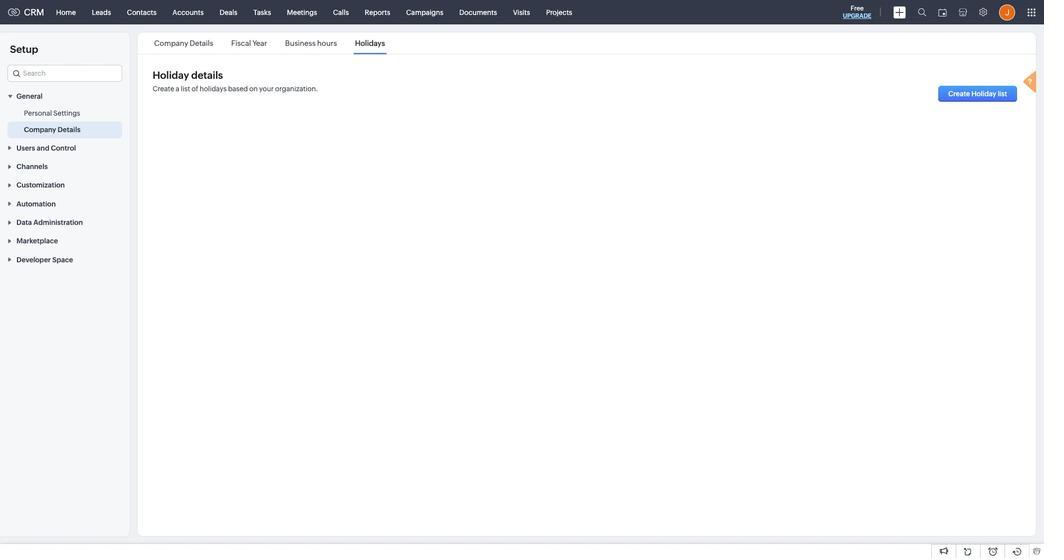 Task type: vqa. For each thing, say whether or not it's contained in the screenshot.
second "2"
no



Task type: locate. For each thing, give the bounding box(es) containing it.
company details link down 'personal settings' "link"
[[24, 125, 81, 135]]

company details link down accounts
[[153, 39, 215, 47]]

space
[[52, 256, 73, 264]]

company details link
[[153, 39, 215, 47], [24, 125, 81, 135]]

customization button
[[0, 176, 130, 194]]

0 vertical spatial company details link
[[153, 39, 215, 47]]

holiday left help image on the right top of the page
[[972, 90, 997, 98]]

list
[[181, 85, 190, 93], [999, 90, 1008, 98]]

0 horizontal spatial company details link
[[24, 125, 81, 135]]

list
[[145, 32, 394, 54]]

0 horizontal spatial details
[[58, 126, 81, 134]]

list left help image on the right top of the page
[[999, 90, 1008, 98]]

search image
[[919, 8, 927, 16]]

create menu element
[[888, 0, 913, 24]]

administration
[[33, 219, 83, 227]]

deals link
[[212, 0, 246, 24]]

campaigns
[[407, 8, 444, 16]]

0 horizontal spatial holiday
[[153, 69, 189, 81]]

1 horizontal spatial company details
[[154, 39, 213, 47]]

data
[[16, 219, 32, 227]]

create menu image
[[894, 6, 907, 18]]

calls
[[333, 8, 349, 16]]

1 horizontal spatial create
[[949, 90, 971, 98]]

control
[[51, 144, 76, 152]]

1 vertical spatial company details link
[[24, 125, 81, 135]]

reports link
[[357, 0, 399, 24]]

create
[[153, 85, 174, 93], [949, 90, 971, 98]]

holidays
[[200, 85, 227, 93]]

holiday details
[[153, 69, 223, 81]]

crm
[[24, 7, 44, 17]]

holiday
[[153, 69, 189, 81], [972, 90, 997, 98]]

company down personal
[[24, 126, 56, 134]]

0 vertical spatial company details
[[154, 39, 213, 47]]

1 horizontal spatial details
[[190, 39, 213, 47]]

company details inside list
[[154, 39, 213, 47]]

profile element
[[994, 0, 1022, 24]]

1 vertical spatial holiday
[[972, 90, 997, 98]]

leads
[[92, 8, 111, 16]]

campaigns link
[[399, 0, 452, 24]]

0 horizontal spatial company details
[[24, 126, 81, 134]]

holiday up a
[[153, 69, 189, 81]]

on
[[250, 85, 258, 93]]

crm link
[[8, 7, 44, 17]]

list right a
[[181, 85, 190, 93]]

1 vertical spatial company details
[[24, 126, 81, 134]]

1 vertical spatial details
[[58, 126, 81, 134]]

None field
[[7, 65, 122, 82]]

business hours link
[[284, 39, 339, 47]]

company
[[154, 39, 188, 47], [24, 126, 56, 134]]

personal settings
[[24, 110, 80, 117]]

automation
[[16, 200, 56, 208]]

company details down accounts
[[154, 39, 213, 47]]

contacts link
[[119, 0, 165, 24]]

projects link
[[539, 0, 581, 24]]

users
[[16, 144, 35, 152]]

year
[[253, 39, 267, 47]]

users and control
[[16, 144, 76, 152]]

business hours
[[285, 39, 337, 47]]

1 vertical spatial company
[[24, 126, 56, 134]]

documents
[[460, 8, 497, 16]]

1 horizontal spatial company
[[154, 39, 188, 47]]

company details inside general region
[[24, 126, 81, 134]]

calendar image
[[939, 8, 948, 16]]

company down accounts
[[154, 39, 188, 47]]

holiday inside create a list of holidays based on your organization. create holiday list
[[972, 90, 997, 98]]

1 horizontal spatial company details link
[[153, 39, 215, 47]]

details
[[190, 39, 213, 47], [58, 126, 81, 134]]

details up details at left
[[190, 39, 213, 47]]

your
[[259, 85, 274, 93]]

marketplace
[[16, 237, 58, 245]]

search element
[[913, 0, 933, 24]]

tasks link
[[246, 0, 279, 24]]

visits
[[513, 8, 531, 16]]

business
[[285, 39, 316, 47]]

help image
[[1022, 69, 1042, 97]]

details down settings
[[58, 126, 81, 134]]

developer space
[[16, 256, 73, 264]]

1 horizontal spatial holiday
[[972, 90, 997, 98]]

accounts
[[173, 8, 204, 16]]

organization.
[[275, 85, 318, 93]]

company inside general region
[[24, 126, 56, 134]]

customization
[[16, 181, 65, 189]]

0 horizontal spatial company
[[24, 126, 56, 134]]

general region
[[0, 106, 130, 138]]

channels
[[16, 163, 48, 171]]

documents link
[[452, 0, 505, 24]]

and
[[37, 144, 49, 152]]

company details
[[154, 39, 213, 47], [24, 126, 81, 134]]

company details down 'personal settings' "link"
[[24, 126, 81, 134]]

details inside general region
[[58, 126, 81, 134]]



Task type: describe. For each thing, give the bounding box(es) containing it.
tasks
[[254, 8, 271, 16]]

channels button
[[0, 157, 130, 176]]

0 vertical spatial company
[[154, 39, 188, 47]]

visits link
[[505, 0, 539, 24]]

company details link inside general region
[[24, 125, 81, 135]]

data administration
[[16, 219, 83, 227]]

meetings
[[287, 8, 317, 16]]

users and control button
[[0, 138, 130, 157]]

personal
[[24, 110, 52, 117]]

free upgrade
[[844, 4, 872, 19]]

1 horizontal spatial list
[[999, 90, 1008, 98]]

accounts link
[[165, 0, 212, 24]]

contacts
[[127, 8, 157, 16]]

0 vertical spatial holiday
[[153, 69, 189, 81]]

home link
[[48, 0, 84, 24]]

a
[[176, 85, 180, 93]]

calls link
[[325, 0, 357, 24]]

0 horizontal spatial create
[[153, 85, 174, 93]]

0 horizontal spatial list
[[181, 85, 190, 93]]

meetings link
[[279, 0, 325, 24]]

upgrade
[[844, 12, 872, 19]]

holidays link
[[354, 39, 387, 47]]

of
[[192, 85, 198, 93]]

settings
[[53, 110, 80, 117]]

details
[[191, 69, 223, 81]]

leads link
[[84, 0, 119, 24]]

deals
[[220, 8, 238, 16]]

data administration button
[[0, 213, 130, 232]]

home
[[56, 8, 76, 16]]

Search text field
[[8, 65, 122, 81]]

setup
[[10, 43, 38, 55]]

free
[[851, 4, 864, 12]]

personal settings link
[[24, 109, 80, 118]]

projects
[[547, 8, 573, 16]]

general
[[16, 93, 43, 101]]

developer
[[16, 256, 51, 264]]

fiscal
[[231, 39, 251, 47]]

based
[[228, 85, 248, 93]]

developer space button
[[0, 250, 130, 269]]

profile image
[[1000, 4, 1016, 20]]

holidays
[[355, 39, 385, 47]]

list containing company details
[[145, 32, 394, 54]]

0 vertical spatial details
[[190, 39, 213, 47]]

create a list of holidays based on your organization. create holiday list
[[153, 85, 1008, 98]]

hours
[[317, 39, 337, 47]]

general button
[[0, 87, 130, 106]]

automation button
[[0, 194, 130, 213]]

reports
[[365, 8, 391, 16]]

create holiday list button
[[939, 86, 1018, 102]]

fiscal year
[[231, 39, 267, 47]]

marketplace button
[[0, 232, 130, 250]]

fiscal year link
[[230, 39, 269, 47]]



